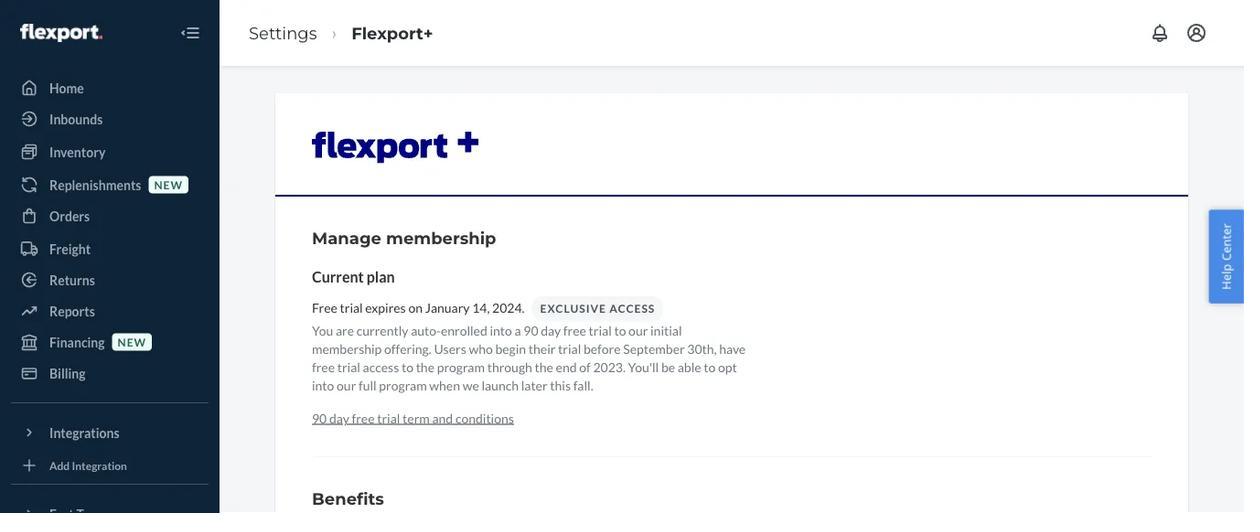Task type: vqa. For each thing, say whether or not it's contained in the screenshot.
height,
no



Task type: locate. For each thing, give the bounding box(es) containing it.
our
[[629, 323, 648, 338], [337, 378, 356, 393]]

to down access
[[614, 323, 626, 338]]

membership down are
[[312, 341, 382, 356]]

90
[[524, 323, 539, 338], [312, 410, 327, 426]]

current
[[312, 268, 364, 286]]

membership
[[386, 228, 496, 248], [312, 341, 382, 356]]

0 vertical spatial 90
[[524, 323, 539, 338]]

2 vertical spatial free
[[352, 410, 375, 426]]

0 horizontal spatial to
[[402, 359, 414, 375]]

1 vertical spatial our
[[337, 378, 356, 393]]

0 horizontal spatial membership
[[312, 341, 382, 356]]

trial
[[340, 300, 363, 315], [589, 323, 612, 338], [558, 341, 581, 356], [337, 359, 360, 375], [377, 410, 400, 426]]

the down offering.
[[416, 359, 435, 375]]

0 vertical spatial new
[[154, 178, 183, 191]]

1 horizontal spatial new
[[154, 178, 183, 191]]

0 vertical spatial program
[[437, 359, 485, 375]]

to left opt
[[704, 359, 716, 375]]

into left full
[[312, 378, 334, 393]]

have
[[719, 341, 746, 356]]

offering.
[[384, 341, 432, 356]]

settings link
[[249, 23, 317, 43]]

1 horizontal spatial to
[[614, 323, 626, 338]]

0 vertical spatial into
[[490, 323, 512, 338]]

manage
[[312, 228, 381, 248]]

day
[[541, 323, 561, 338], [329, 410, 349, 426]]

a
[[515, 323, 521, 338]]

benefits
[[312, 489, 384, 509]]

1 vertical spatial membership
[[312, 341, 382, 356]]

returns link
[[11, 265, 209, 295]]

auto-
[[411, 323, 441, 338]]

into
[[490, 323, 512, 338], [312, 378, 334, 393]]

help
[[1218, 264, 1235, 290]]

new
[[154, 178, 183, 191], [118, 335, 146, 349]]

free down exclusive
[[564, 323, 586, 338]]

replenishments
[[49, 177, 141, 193]]

1 vertical spatial new
[[118, 335, 146, 349]]

conditions
[[456, 410, 514, 426]]

initial
[[651, 323, 682, 338]]

day inside you are currently auto-enrolled into a 90 day free trial to our initial membership offering. users who begin their trial before september 30th, have free trial access to the program through the end of 2023. you'll be able to opt into our full program when we launch later this fall.
[[541, 323, 561, 338]]

billing link
[[11, 359, 209, 388]]

full
[[359, 378, 377, 393]]

0 horizontal spatial new
[[118, 335, 146, 349]]

1 horizontal spatial 90
[[524, 323, 539, 338]]

flexport+
[[352, 23, 433, 43]]

new up orders link
[[154, 178, 183, 191]]

2 horizontal spatial to
[[704, 359, 716, 375]]

trial up end
[[558, 341, 581, 356]]

of
[[579, 359, 591, 375]]

begin
[[495, 341, 526, 356]]

90 right a
[[524, 323, 539, 338]]

90 inside you are currently auto-enrolled into a 90 day free trial to our initial membership offering. users who begin their trial before september 30th, have free trial access to the program through the end of 2023. you'll be able to opt into our full program when we launch later this fall.
[[524, 323, 539, 338]]

0 horizontal spatial 90
[[312, 410, 327, 426]]

through
[[487, 359, 532, 375]]

trial up before
[[589, 323, 612, 338]]

0 horizontal spatial the
[[416, 359, 435, 375]]

90 up benefits on the bottom left of the page
[[312, 410, 327, 426]]

day up their
[[541, 323, 561, 338]]

1 horizontal spatial day
[[541, 323, 561, 338]]

0 vertical spatial free
[[564, 323, 586, 338]]

2023.
[[593, 359, 626, 375]]

membership up january
[[386, 228, 496, 248]]

1 horizontal spatial into
[[490, 323, 512, 338]]

who
[[469, 341, 493, 356]]

free trial expires on january 14, 2024.
[[312, 300, 525, 315]]

currently
[[357, 323, 409, 338]]

90 day free trial term and conditions
[[312, 410, 514, 426]]

you are currently auto-enrolled into a 90 day free trial to our initial membership offering. users who begin their trial before september 30th, have free trial access to the program through the end of 2023. you'll be able to opt into our full program when we launch later this fall.
[[312, 323, 746, 393]]

integrations button
[[11, 418, 209, 447]]

trial left term
[[377, 410, 400, 426]]

free
[[564, 323, 586, 338], [312, 359, 335, 375], [352, 410, 375, 426]]

1 horizontal spatial free
[[352, 410, 375, 426]]

users
[[434, 341, 466, 356]]

on
[[408, 300, 423, 315]]

free down you
[[312, 359, 335, 375]]

add integration
[[49, 459, 127, 472]]

our left full
[[337, 378, 356, 393]]

0 vertical spatial day
[[541, 323, 561, 338]]

1 horizontal spatial our
[[629, 323, 648, 338]]

able
[[678, 359, 702, 375]]

we
[[463, 378, 479, 393]]

0 horizontal spatial program
[[379, 378, 427, 393]]

to
[[614, 323, 626, 338], [402, 359, 414, 375], [704, 359, 716, 375]]

when
[[429, 378, 460, 393]]

2 horizontal spatial free
[[564, 323, 586, 338]]

orders
[[49, 208, 90, 224]]

program
[[437, 359, 485, 375], [379, 378, 427, 393]]

1 horizontal spatial membership
[[386, 228, 496, 248]]

open account menu image
[[1186, 22, 1208, 44]]

help center
[[1218, 223, 1235, 290]]

0 horizontal spatial day
[[329, 410, 349, 426]]

trial up full
[[337, 359, 360, 375]]

1 vertical spatial free
[[312, 359, 335, 375]]

integrations
[[49, 425, 120, 441]]

1 horizontal spatial the
[[535, 359, 553, 375]]

14,
[[472, 300, 490, 315]]

the
[[416, 359, 435, 375], [535, 359, 553, 375]]

new down reports link
[[118, 335, 146, 349]]

flexport+ link
[[352, 23, 433, 43]]

reports
[[49, 303, 95, 319]]

end
[[556, 359, 577, 375]]

into left a
[[490, 323, 512, 338]]

day left term
[[329, 410, 349, 426]]

1 vertical spatial 90
[[312, 410, 327, 426]]

0 horizontal spatial our
[[337, 378, 356, 393]]

1 vertical spatial into
[[312, 378, 334, 393]]

expires
[[365, 300, 406, 315]]

program up we
[[437, 359, 485, 375]]

free down full
[[352, 410, 375, 426]]

1 vertical spatial program
[[379, 378, 427, 393]]

their
[[529, 341, 556, 356]]

home link
[[11, 73, 209, 102]]

our down access
[[629, 323, 648, 338]]

the down their
[[535, 359, 553, 375]]

program down the access
[[379, 378, 427, 393]]

to down offering.
[[402, 359, 414, 375]]



Task type: describe. For each thing, give the bounding box(es) containing it.
add integration link
[[11, 455, 209, 477]]

reports link
[[11, 296, 209, 326]]

exclusive
[[540, 302, 607, 315]]

0 horizontal spatial free
[[312, 359, 335, 375]]

access
[[363, 359, 399, 375]]

financing
[[49, 334, 105, 350]]

returns
[[49, 272, 95, 288]]

fall.
[[573, 378, 594, 393]]

0 horizontal spatial into
[[312, 378, 334, 393]]

before
[[584, 341, 621, 356]]

freight link
[[11, 234, 209, 264]]

center
[[1218, 223, 1235, 261]]

september
[[623, 341, 685, 356]]

close navigation image
[[179, 22, 201, 44]]

current plan
[[312, 268, 395, 286]]

90 day free trial term and conditions link
[[312, 410, 514, 426]]

1 the from the left
[[416, 359, 435, 375]]

2 the from the left
[[535, 359, 553, 375]]

membership inside you are currently auto-enrolled into a 90 day free trial to our initial membership offering. users who begin their trial before september 30th, have free trial access to the program through the end of 2023. you'll be able to opt into our full program when we launch later this fall.
[[312, 341, 382, 356]]

enrolled
[[441, 323, 488, 338]]

plan
[[367, 268, 395, 286]]

new for replenishments
[[154, 178, 183, 191]]

home
[[49, 80, 84, 96]]

term
[[403, 410, 430, 426]]

this
[[550, 378, 571, 393]]

you
[[312, 323, 333, 338]]

0 vertical spatial our
[[629, 323, 648, 338]]

launch
[[482, 378, 519, 393]]

settings
[[249, 23, 317, 43]]

open notifications image
[[1149, 22, 1171, 44]]

0 vertical spatial membership
[[386, 228, 496, 248]]

access
[[610, 302, 655, 315]]

inbounds link
[[11, 104, 209, 134]]

be
[[662, 359, 675, 375]]

2024.
[[492, 300, 525, 315]]

freight
[[49, 241, 91, 257]]

january
[[425, 300, 470, 315]]

are
[[336, 323, 354, 338]]

1 vertical spatial day
[[329, 410, 349, 426]]

you'll
[[628, 359, 659, 375]]

orders link
[[11, 201, 209, 231]]

free
[[312, 300, 337, 315]]

1 horizontal spatial program
[[437, 359, 485, 375]]

and
[[432, 410, 453, 426]]

manage membership
[[312, 228, 496, 248]]

opt
[[718, 359, 737, 375]]

new for financing
[[118, 335, 146, 349]]

later
[[521, 378, 548, 393]]

billing
[[49, 366, 86, 381]]

inventory
[[49, 144, 106, 160]]

breadcrumbs navigation
[[234, 6, 448, 60]]

integration
[[72, 459, 127, 472]]

inventory link
[[11, 137, 209, 167]]

add
[[49, 459, 70, 472]]

inbounds
[[49, 111, 103, 127]]

30th,
[[688, 341, 717, 356]]

flexport logo image
[[20, 24, 102, 42]]

exclusive access
[[540, 302, 655, 315]]

help center button
[[1209, 210, 1245, 304]]

trial up are
[[340, 300, 363, 315]]



